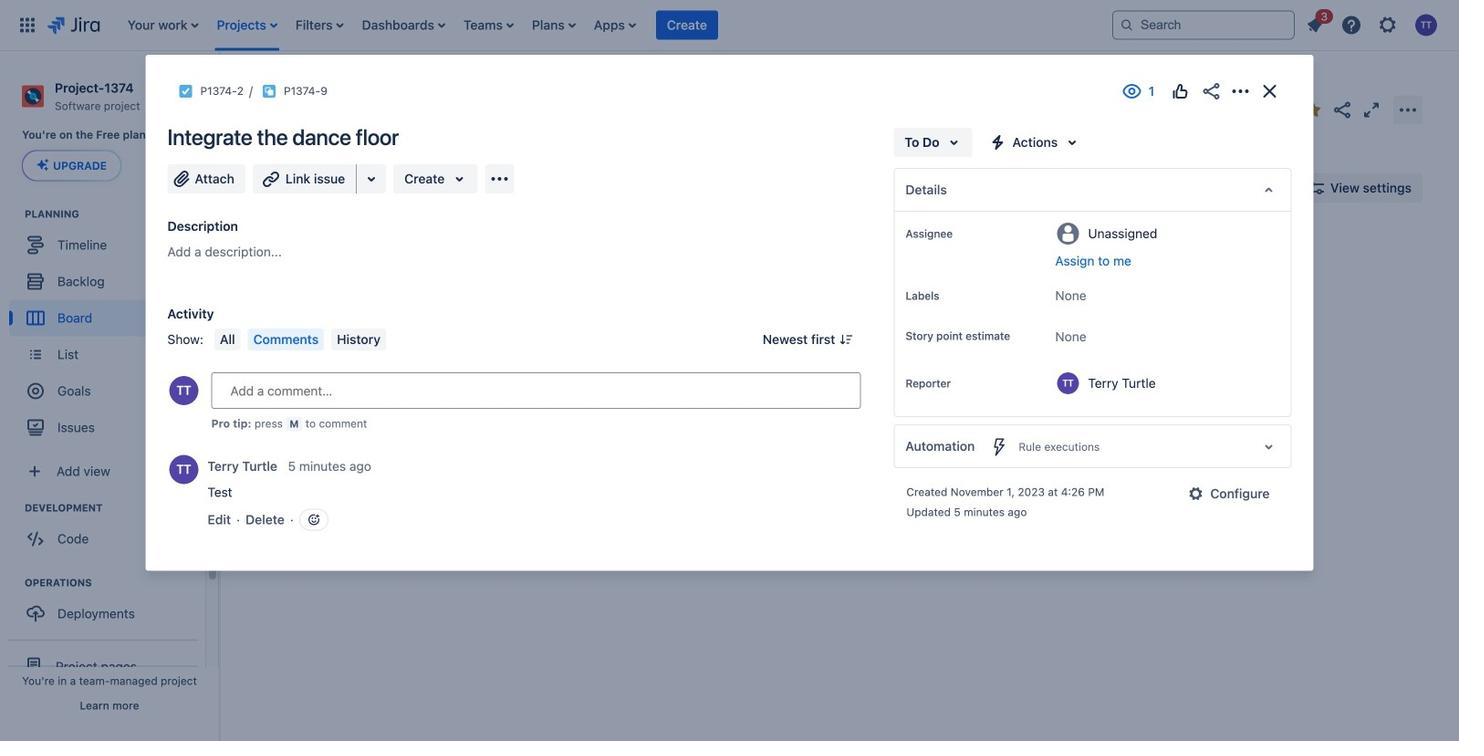 Task type: vqa. For each thing, say whether or not it's contained in the screenshot.
0 related to Design 0
no



Task type: locate. For each thing, give the bounding box(es) containing it.
0 horizontal spatial list
[[118, 0, 1098, 51]]

jira image
[[47, 14, 100, 36], [47, 14, 100, 36]]

1 horizontal spatial list
[[1299, 7, 1449, 42]]

actions image
[[1230, 80, 1252, 102]]

2 vertical spatial group
[[9, 575, 204, 637]]

add app image
[[489, 168, 511, 190]]

star p1374 board image
[[1303, 99, 1325, 121]]

labels pin to top. only you can see pinned fields. image
[[943, 288, 958, 303]]

heading
[[25, 207, 204, 221], [25, 501, 204, 515], [25, 575, 204, 590]]

list item
[[122, 0, 204, 51], [211, 0, 283, 51], [290, 0, 349, 51], [357, 0, 451, 51], [458, 0, 519, 51], [527, 0, 581, 51], [589, 0, 642, 51], [656, 0, 718, 51], [1299, 7, 1334, 40]]

group
[[9, 207, 204, 451], [9, 501, 204, 563], [9, 575, 204, 637]]

1 heading from the top
[[25, 207, 204, 221]]

heading for third 'group'
[[25, 575, 204, 590]]

task image
[[178, 84, 193, 99]]

1 vertical spatial heading
[[25, 501, 204, 515]]

banner
[[0, 0, 1460, 51]]

enter full screen image
[[1361, 99, 1383, 121]]

2 vertical spatial heading
[[25, 575, 204, 590]]

details element
[[894, 168, 1292, 212]]

1 vertical spatial group
[[9, 501, 204, 563]]

2 group from the top
[[9, 501, 204, 563]]

None search field
[[1113, 10, 1295, 40]]

close image
[[1259, 80, 1281, 102]]

0 of 1 child issues complete image
[[698, 369, 713, 383]]

2 heading from the top
[[25, 501, 204, 515]]

sidebar element
[[0, 51, 219, 741]]

task image
[[527, 369, 541, 383]]

0 vertical spatial heading
[[25, 207, 204, 221]]

0 vertical spatial group
[[9, 207, 204, 451]]

3 heading from the top
[[25, 575, 204, 590]]

heading for 1st 'group'
[[25, 207, 204, 221]]

Add a comment… field
[[211, 372, 861, 409]]

list
[[118, 0, 1098, 51], [1299, 7, 1449, 42]]

Search text field
[[278, 173, 415, 203]]

dialog
[[146, 55, 1314, 571]]

menu bar
[[211, 329, 390, 351]]



Task type: describe. For each thing, give the bounding box(es) containing it.
subtask image
[[262, 84, 277, 99]]

story point estimate pin to top. only you can see pinned fields. image
[[910, 343, 924, 358]]

create column image
[[1283, 239, 1305, 261]]

3 group from the top
[[9, 575, 204, 637]]

more information about terry turtle image
[[169, 455, 199, 484]]

assignee pin to top. only you can see pinned fields. image
[[957, 226, 971, 241]]

search image
[[1120, 18, 1135, 32]]

copy link to comment image
[[375, 459, 390, 473]]

heading for 2nd 'group' from the bottom
[[25, 501, 204, 515]]

goal image
[[27, 383, 44, 399]]

0 of 1 child issues complete image
[[698, 369, 713, 383]]

add reaction image
[[307, 513, 321, 527]]

Search field
[[1113, 10, 1295, 40]]

add people image
[[508, 177, 529, 199]]

1 group from the top
[[9, 207, 204, 451]]

copy link to issue image
[[324, 83, 339, 98]]

primary element
[[11, 0, 1098, 51]]

vote options: no one has voted for this issue yet. image
[[1170, 80, 1192, 102]]

automation element
[[894, 424, 1292, 468]]



